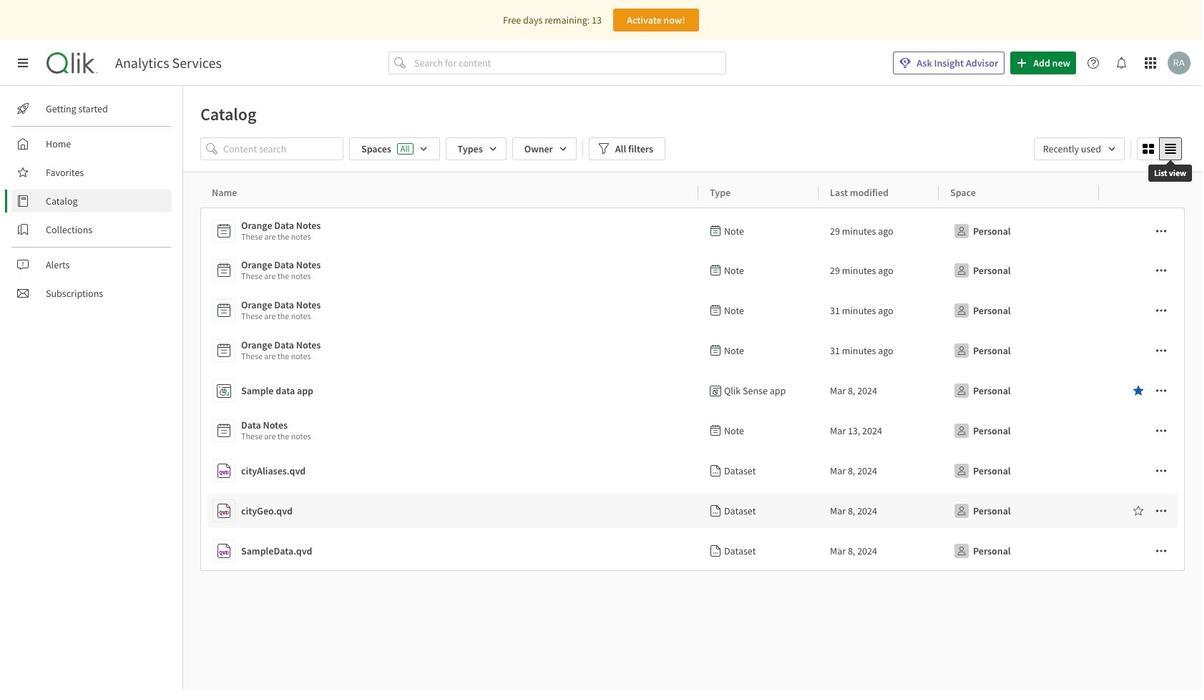 Task type: vqa. For each thing, say whether or not it's contained in the screenshot.
1st menu item from left
no



Task type: locate. For each thing, give the bounding box(es) containing it.
5 more actions image from the top
[[1156, 425, 1168, 437]]

tooltip
[[1149, 155, 1193, 192]]

1 more actions image from the top
[[1156, 305, 1168, 316]]

switch view group
[[1137, 137, 1183, 160]]

cell
[[699, 208, 819, 251], [819, 208, 939, 251], [939, 208, 1100, 251], [1100, 208, 1186, 251], [699, 251, 819, 291], [819, 251, 939, 291], [939, 251, 1100, 291], [1100, 251, 1186, 291], [699, 291, 819, 331], [819, 291, 939, 331], [939, 291, 1100, 331], [1100, 291, 1186, 331], [699, 331, 819, 371], [819, 331, 939, 371], [939, 331, 1100, 371], [1100, 331, 1186, 371], [699, 371, 819, 411], [819, 371, 939, 411], [939, 371, 1100, 411], [1100, 371, 1186, 411], [699, 411, 819, 451], [819, 411, 939, 451], [939, 411, 1100, 451], [1100, 411, 1186, 451], [699, 451, 819, 491], [819, 451, 939, 491], [939, 451, 1100, 491], [1100, 451, 1186, 491], [699, 491, 819, 531], [819, 491, 939, 531], [939, 491, 1100, 531], [1100, 491, 1186, 531], [699, 531, 819, 571], [819, 531, 939, 571], [939, 531, 1100, 571], [1100, 531, 1186, 571]]

Search for content text field
[[412, 52, 727, 74]]

4 more actions image from the top
[[1156, 385, 1168, 397]]

filters region
[[183, 135, 1203, 172]]

None field
[[1034, 137, 1125, 160]]

2 more actions image from the top
[[1156, 465, 1168, 477]]

more actions image
[[1156, 305, 1168, 316], [1156, 465, 1168, 477], [1156, 505, 1168, 517], [1156, 545, 1168, 557]]

more actions image
[[1156, 225, 1168, 237], [1156, 265, 1168, 276], [1156, 345, 1168, 356], [1156, 385, 1168, 397], [1156, 425, 1168, 437]]

4 more actions image from the top
[[1156, 545, 1168, 557]]

1 more actions image from the top
[[1156, 225, 1168, 237]]

Content search text field
[[223, 137, 344, 160]]

remove from favorites image
[[1133, 385, 1145, 397]]



Task type: describe. For each thing, give the bounding box(es) containing it.
ruby anderson image
[[1168, 52, 1191, 74]]

close sidebar menu image
[[17, 57, 29, 69]]

navigation pane element
[[0, 92, 183, 311]]

analytics services element
[[115, 54, 222, 72]]

2 more actions image from the top
[[1156, 265, 1168, 276]]

none field inside the filters region
[[1034, 137, 1125, 160]]

tile view image
[[1143, 143, 1155, 155]]

add to favorites image
[[1133, 505, 1145, 517]]

3 more actions image from the top
[[1156, 505, 1168, 517]]

3 more actions image from the top
[[1156, 345, 1168, 356]]



